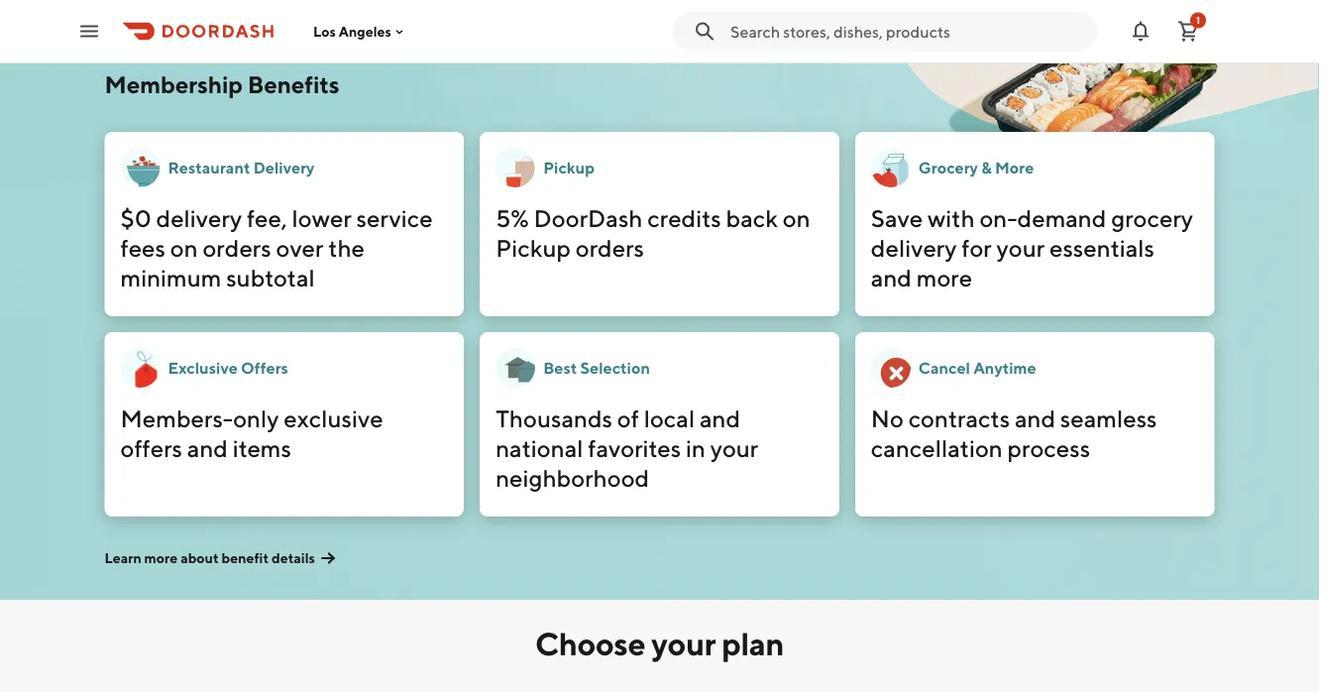 Task type: locate. For each thing, give the bounding box(es) containing it.
los angeles button
[[313, 23, 407, 39]]

1 vertical spatial delivery
[[871, 233, 957, 262]]

the
[[328, 233, 365, 262]]

0 vertical spatial delivery
[[156, 204, 242, 232]]

best selection
[[543, 358, 650, 377]]

pickup up doordash
[[543, 158, 595, 177]]

on right back
[[783, 204, 811, 232]]

offers
[[120, 434, 182, 462]]

more inside save with on-demand grocery delivery for your essentials and more
[[917, 263, 973, 291]]

details
[[272, 550, 315, 566]]

your inside thousands of local and national favorites in your neighborhood
[[710, 434, 759, 462]]

1 horizontal spatial more
[[917, 263, 973, 291]]

about
[[181, 550, 219, 566]]

choose your plan
[[535, 625, 784, 662]]

on inside "$0 delivery fee, lower service fees on orders over the minimum subtotal"
[[170, 233, 198, 262]]

orders inside "$0 delivery fee, lower service fees on orders over the minimum subtotal"
[[203, 233, 271, 262]]

your inside save with on-demand grocery delivery for your essentials and more
[[997, 233, 1045, 262]]

contracts
[[909, 404, 1010, 432]]

on-
[[980, 204, 1018, 232]]

members-
[[120, 404, 233, 432]]

orders
[[203, 233, 271, 262], [576, 233, 644, 262]]

Store search: begin typing to search for stores available on DoorDash text field
[[731, 20, 1086, 42]]

0 horizontal spatial orders
[[203, 233, 271, 262]]

and inside thousands of local and national favorites in your neighborhood
[[700, 404, 741, 432]]

your for demand
[[997, 233, 1045, 262]]

pickup
[[543, 158, 595, 177], [496, 233, 571, 262]]

1 vertical spatial your
[[710, 434, 759, 462]]

1 horizontal spatial delivery
[[871, 233, 957, 262]]

plan
[[722, 625, 784, 662]]

1 orders from the left
[[203, 233, 271, 262]]

items
[[233, 434, 291, 462]]

0 vertical spatial more
[[917, 263, 973, 291]]

2 orders from the left
[[576, 233, 644, 262]]

2 vertical spatial your
[[652, 625, 716, 662]]

more down for
[[917, 263, 973, 291]]

in
[[686, 434, 706, 462]]

no contracts and seamless cancellation process
[[871, 404, 1158, 462]]

your right in
[[710, 434, 759, 462]]

orders down doordash
[[576, 233, 644, 262]]

delivery down save
[[871, 233, 957, 262]]

your down on-
[[997, 233, 1045, 262]]

on
[[783, 204, 811, 232], [170, 233, 198, 262]]

1 vertical spatial on
[[170, 233, 198, 262]]

and inside no contracts and seamless cancellation process
[[1015, 404, 1056, 432]]

credits
[[648, 204, 722, 232]]

save with on-demand grocery delivery for your essentials and more
[[871, 204, 1194, 291]]

1 vertical spatial more
[[144, 550, 178, 566]]

and up in
[[700, 404, 741, 432]]

your left plan
[[652, 625, 716, 662]]

only
[[233, 404, 279, 432]]

and down save
[[871, 263, 912, 291]]

0 vertical spatial your
[[997, 233, 1045, 262]]

1 items, open order cart image
[[1177, 19, 1201, 43]]

favorites
[[588, 434, 681, 462]]

more right learn
[[144, 550, 178, 566]]

$0
[[120, 204, 151, 232]]

learn
[[105, 550, 142, 566]]

delivery
[[156, 204, 242, 232], [871, 233, 957, 262]]

0 horizontal spatial on
[[170, 233, 198, 262]]

national
[[496, 434, 583, 462]]

0 vertical spatial pickup
[[543, 158, 595, 177]]

exclusive
[[284, 404, 383, 432]]

1 horizontal spatial orders
[[576, 233, 644, 262]]

1 horizontal spatial on
[[783, 204, 811, 232]]

0 horizontal spatial delivery
[[156, 204, 242, 232]]

fees
[[120, 233, 166, 262]]

on up minimum
[[170, 233, 198, 262]]

0 vertical spatial on
[[783, 204, 811, 232]]

and
[[871, 263, 912, 291], [700, 404, 741, 432], [1015, 404, 1056, 432], [187, 434, 228, 462]]

more
[[917, 263, 973, 291], [144, 550, 178, 566]]

benefit
[[222, 550, 269, 566]]

restaurant
[[168, 158, 250, 177]]

delivery down restaurant
[[156, 204, 242, 232]]

pickup down the 5%
[[496, 233, 571, 262]]

grocery
[[1112, 204, 1194, 232]]

neighborhood
[[496, 463, 650, 492]]

no
[[871, 404, 904, 432]]

delivery
[[253, 158, 315, 177]]

anytime
[[974, 358, 1037, 377]]

cancel anytime
[[919, 358, 1037, 377]]

and inside save with on-demand grocery delivery for your essentials and more
[[871, 263, 912, 291]]

los angeles
[[313, 23, 392, 39]]

doordash
[[534, 204, 643, 232]]

back
[[726, 204, 778, 232]]

your
[[997, 233, 1045, 262], [710, 434, 759, 462], [652, 625, 716, 662]]

offers
[[241, 358, 288, 377]]

1 vertical spatial pickup
[[496, 233, 571, 262]]

&
[[982, 158, 992, 177]]

and up process
[[1015, 404, 1056, 432]]

1
[[1197, 14, 1201, 26]]

local
[[644, 404, 695, 432]]

orders down "fee,"
[[203, 233, 271, 262]]

open menu image
[[77, 19, 101, 43]]

notification bell image
[[1129, 19, 1153, 43]]

save
[[871, 204, 923, 232]]

thousands
[[496, 404, 613, 432]]

for
[[962, 233, 992, 262]]

choose
[[535, 625, 646, 662]]

and down members-
[[187, 434, 228, 462]]



Task type: vqa. For each thing, say whether or not it's contained in the screenshot.
Care
no



Task type: describe. For each thing, give the bounding box(es) containing it.
essentials
[[1050, 233, 1155, 262]]

more
[[995, 158, 1034, 177]]

fee,
[[247, 204, 287, 232]]

grocery & more
[[919, 158, 1034, 177]]

your for and
[[710, 434, 759, 462]]

$0 delivery fee, lower service fees on orders over the minimum subtotal
[[120, 204, 433, 291]]

1 button
[[1169, 11, 1209, 51]]

seamless
[[1061, 404, 1158, 432]]

exclusive
[[168, 358, 238, 377]]

exclusive offers
[[168, 358, 288, 377]]

grocery
[[919, 158, 978, 177]]

5% doordash credits back on pickup orders
[[496, 204, 811, 262]]

minimum
[[120, 263, 221, 291]]

membership benefits
[[105, 70, 340, 98]]

membership
[[105, 70, 243, 98]]

los
[[313, 23, 336, 39]]

benefits
[[248, 70, 340, 98]]

of
[[617, 404, 639, 432]]

5%
[[496, 204, 529, 232]]

on inside 5% doordash credits back on pickup orders
[[783, 204, 811, 232]]

pickup inside 5% doordash credits back on pickup orders
[[496, 233, 571, 262]]

subtotal
[[226, 263, 315, 291]]

learn more about benefit details
[[105, 550, 315, 566]]

service
[[356, 204, 433, 232]]

demand
[[1018, 204, 1107, 232]]

members-only exclusive offers and items
[[120, 404, 383, 462]]

cancel
[[919, 358, 971, 377]]

0 horizontal spatial more
[[144, 550, 178, 566]]

process
[[1008, 434, 1091, 462]]

delivery inside "$0 delivery fee, lower service fees on orders over the minimum subtotal"
[[156, 204, 242, 232]]

lower
[[292, 204, 352, 232]]

cancellation
[[871, 434, 1003, 462]]

over
[[276, 233, 324, 262]]

with
[[928, 204, 975, 232]]

delivery inside save with on-demand grocery delivery for your essentials and more
[[871, 233, 957, 262]]

restaurant delivery
[[168, 158, 315, 177]]

orders inside 5% doordash credits back on pickup orders
[[576, 233, 644, 262]]

thousands of local and national favorites in your neighborhood
[[496, 404, 759, 492]]

angeles
[[339, 23, 392, 39]]

and inside members-only exclusive offers and items
[[187, 434, 228, 462]]

best
[[543, 358, 577, 377]]

selection
[[580, 358, 650, 377]]



